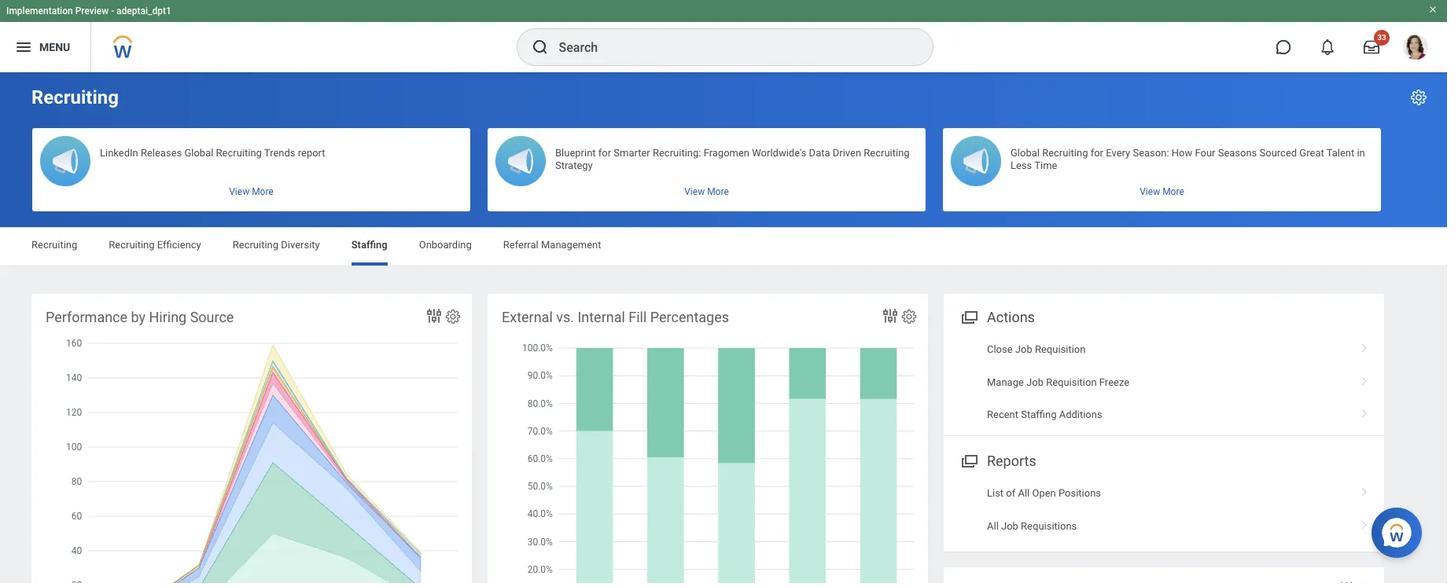 Task type: locate. For each thing, give the bounding box(es) containing it.
global up less
[[1011, 147, 1040, 159]]

job right manage
[[1027, 376, 1044, 388]]

worldwide's
[[752, 147, 807, 159]]

0 horizontal spatial for
[[598, 147, 611, 159]]

list for actions
[[944, 334, 1384, 431]]

1 global from the left
[[184, 147, 213, 159]]

configure and view chart data image for performance by hiring source
[[425, 307, 444, 326]]

Search Workday  search field
[[559, 30, 900, 65]]

1 for from the left
[[598, 147, 611, 159]]

tab list
[[16, 228, 1432, 266]]

job down of at the bottom right
[[1001, 521, 1019, 532]]

recruiting diversity
[[233, 239, 320, 251]]

staffing inside tab list
[[351, 239, 388, 251]]

chevron right image inside list of all open positions link
[[1355, 483, 1375, 498]]

1 horizontal spatial configure and view chart data image
[[881, 307, 900, 326]]

list containing list of all open positions
[[944, 478, 1384, 543]]

driven
[[833, 147, 861, 159]]

recruiting efficiency
[[109, 239, 201, 251]]

configure and view chart data image left configure retirement eligibility by critical job image
[[1337, 581, 1356, 584]]

1 chevron right image from the top
[[1355, 338, 1375, 354]]

1 vertical spatial list
[[944, 478, 1384, 543]]

referral
[[503, 239, 539, 251]]

list of all open positions link
[[944, 478, 1384, 510]]

referral management
[[503, 239, 601, 251]]

staffing right recent
[[1021, 409, 1057, 421]]

2 vertical spatial job
[[1001, 521, 1019, 532]]

2 for from the left
[[1091, 147, 1104, 159]]

sourced
[[1260, 147, 1297, 159]]

all
[[1018, 488, 1030, 500], [987, 521, 999, 532]]

list
[[944, 334, 1384, 431], [944, 478, 1384, 543]]

for
[[598, 147, 611, 159], [1091, 147, 1104, 159]]

1 vertical spatial requisition
[[1046, 376, 1097, 388]]

0 vertical spatial all
[[1018, 488, 1030, 500]]

all job requisitions
[[987, 521, 1077, 532]]

1 horizontal spatial global
[[1011, 147, 1040, 159]]

requisition for close job requisition
[[1035, 344, 1086, 356]]

chevron right image inside all job requisitions link
[[1355, 515, 1375, 531]]

4 chevron right image from the top
[[1355, 515, 1375, 531]]

requisitions
[[1021, 521, 1077, 532]]

configure and view chart data image
[[425, 307, 444, 326], [881, 307, 900, 326], [1337, 581, 1356, 584]]

blueprint for smarter recruiting: fragomen worldwide's data driven recruiting strategy button
[[488, 128, 926, 212]]

list
[[987, 488, 1004, 500]]

job right close
[[1015, 344, 1033, 356]]

job for reports
[[1001, 521, 1019, 532]]

2 global from the left
[[1011, 147, 1040, 159]]

chevron right image
[[1355, 338, 1375, 354], [1355, 371, 1375, 387], [1355, 483, 1375, 498], [1355, 515, 1375, 531]]

positions
[[1059, 488, 1101, 500]]

configure and view chart data image left configure external vs. internal fill percentages image
[[881, 307, 900, 326]]

inbox large image
[[1364, 39, 1380, 55]]

four
[[1195, 147, 1216, 159]]

2 chevron right image from the top
[[1355, 371, 1375, 387]]

33 button
[[1355, 30, 1390, 65]]

every
[[1106, 147, 1130, 159]]

1 horizontal spatial staffing
[[1021, 409, 1057, 421]]

implementation preview -   adeptai_dpt1
[[6, 6, 171, 17]]

0 vertical spatial list
[[944, 334, 1384, 431]]

1 horizontal spatial for
[[1091, 147, 1104, 159]]

configure and view chart data image inside "performance by hiring source" element
[[425, 307, 444, 326]]

0 horizontal spatial global
[[184, 147, 213, 159]]

chevron right image for manage job requisition freeze
[[1355, 371, 1375, 387]]

global inside linkedin releases global recruiting trends report "button"
[[184, 147, 213, 159]]

all down the list at right bottom
[[987, 521, 999, 532]]

requisition up additions
[[1046, 376, 1097, 388]]

additions
[[1059, 409, 1103, 421]]

internal
[[578, 309, 625, 326]]

justify image
[[14, 38, 33, 57]]

job for actions
[[1027, 376, 1044, 388]]

smarter
[[614, 147, 650, 159]]

menu group image
[[958, 450, 979, 471]]

linkedin releases global recruiting trends report button
[[32, 128, 470, 212]]

0 horizontal spatial staffing
[[351, 239, 388, 251]]

0 vertical spatial staffing
[[351, 239, 388, 251]]

external vs. internal fill percentages
[[502, 309, 729, 326]]

actions
[[987, 309, 1035, 326]]

list for reports
[[944, 478, 1384, 543]]

3 chevron right image from the top
[[1355, 483, 1375, 498]]

manage job requisition freeze
[[987, 376, 1130, 388]]

job
[[1015, 344, 1033, 356], [1027, 376, 1044, 388], [1001, 521, 1019, 532]]

how
[[1172, 147, 1193, 159]]

global right releases
[[184, 147, 213, 159]]

staffing right "diversity"
[[351, 239, 388, 251]]

close environment banner image
[[1428, 5, 1438, 14]]

global
[[184, 147, 213, 159], [1011, 147, 1040, 159]]

1 list from the top
[[944, 334, 1384, 431]]

chevron right image for list of all open positions
[[1355, 483, 1375, 498]]

list containing close job requisition
[[944, 334, 1384, 431]]

requisition up manage job requisition freeze
[[1035, 344, 1086, 356]]

all right of at the bottom right
[[1018, 488, 1030, 500]]

management
[[541, 239, 601, 251]]

diversity
[[281, 239, 320, 251]]

close job requisition link
[[944, 334, 1384, 366]]

season:
[[1133, 147, 1169, 159]]

2 horizontal spatial configure and view chart data image
[[1337, 581, 1356, 584]]

chevron right image for all job requisitions
[[1355, 515, 1375, 531]]

0 vertical spatial job
[[1015, 344, 1033, 356]]

open
[[1032, 488, 1056, 500]]

recruiting inside "blueprint for smarter recruiting: fragomen worldwide's data driven recruiting strategy"
[[864, 147, 910, 159]]

great
[[1300, 147, 1324, 159]]

for inside "blueprint for smarter recruiting: fragomen worldwide's data driven recruiting strategy"
[[598, 147, 611, 159]]

chevron right image inside the close job requisition link
[[1355, 338, 1375, 354]]

blueprint for smarter recruiting: fragomen worldwide's data driven recruiting strategy
[[555, 147, 910, 171]]

menu banner
[[0, 0, 1447, 72]]

configure this page image
[[1410, 88, 1428, 107]]

staffing
[[351, 239, 388, 251], [1021, 409, 1057, 421]]

requisition
[[1035, 344, 1086, 356], [1046, 376, 1097, 388]]

for left every
[[1091, 147, 1104, 159]]

manage job requisition freeze link
[[944, 366, 1384, 399]]

0 horizontal spatial configure and view chart data image
[[425, 307, 444, 326]]

tab list containing recruiting
[[16, 228, 1432, 266]]

releases
[[141, 147, 182, 159]]

2 list from the top
[[944, 478, 1384, 543]]

external vs. internal fill percentages element
[[488, 294, 928, 584]]

recent
[[987, 409, 1019, 421]]

configure retirement eligibility by critical job image
[[1357, 582, 1374, 584]]

recruiting:
[[653, 147, 701, 159]]

configure and view chart data image left configure performance by hiring source image
[[425, 307, 444, 326]]

recruiting
[[31, 87, 119, 109], [216, 147, 262, 159], [864, 147, 910, 159], [1042, 147, 1088, 159], [31, 239, 77, 251], [109, 239, 155, 251], [233, 239, 279, 251]]

linkedin releases global recruiting trends report
[[100, 147, 325, 159]]

trends
[[264, 147, 295, 159]]

recruiting main content
[[0, 72, 1447, 584]]

1 vertical spatial job
[[1027, 376, 1044, 388]]

for left smarter
[[598, 147, 611, 159]]

reports
[[987, 453, 1036, 470]]

0 vertical spatial requisition
[[1035, 344, 1086, 356]]

chevron right image inside manage job requisition freeze link
[[1355, 371, 1375, 387]]

freeze
[[1100, 376, 1130, 388]]

1 vertical spatial all
[[987, 521, 999, 532]]

report
[[298, 147, 325, 159]]



Task type: describe. For each thing, give the bounding box(es) containing it.
data
[[809, 147, 830, 159]]

by
[[131, 309, 146, 326]]

fragomen
[[704, 147, 750, 159]]

list of all open positions
[[987, 488, 1101, 500]]

0 horizontal spatial all
[[987, 521, 999, 532]]

performance
[[46, 309, 127, 326]]

implementation
[[6, 6, 73, 17]]

recent staffing additions
[[987, 409, 1103, 421]]

blueprint
[[555, 147, 596, 159]]

requisition for manage job requisition freeze
[[1046, 376, 1097, 388]]

global recruiting for every season: how four seasons sourced great talent in less time button
[[943, 128, 1381, 212]]

for inside global recruiting for every season: how four seasons sourced great talent in less time
[[1091, 147, 1104, 159]]

efficiency
[[157, 239, 201, 251]]

recent staffing additions link
[[944, 399, 1384, 431]]

global recruiting for every season: how four seasons sourced great talent in less time
[[1011, 147, 1365, 171]]

talent
[[1327, 147, 1355, 159]]

chevron right image
[[1355, 403, 1375, 419]]

-
[[111, 6, 114, 17]]

configure performance by hiring source image
[[444, 308, 462, 326]]

seasons
[[1218, 147, 1257, 159]]

close
[[987, 344, 1013, 356]]

linkedin
[[100, 147, 138, 159]]

configure and view chart data image for external vs. internal fill percentages
[[881, 307, 900, 326]]

adeptai_dpt1
[[116, 6, 171, 17]]

recruiting inside global recruiting for every season: how four seasons sourced great talent in less time
[[1042, 147, 1088, 159]]

onboarding
[[419, 239, 472, 251]]

close job requisition
[[987, 344, 1086, 356]]

performance by hiring source element
[[31, 294, 472, 584]]

percentages
[[650, 309, 729, 326]]

less
[[1011, 160, 1032, 171]]

recruiting inside linkedin releases global recruiting trends report "button"
[[216, 147, 262, 159]]

1 vertical spatial staffing
[[1021, 409, 1057, 421]]

menu
[[39, 41, 70, 53]]

global inside global recruiting for every season: how four seasons sourced great talent in less time
[[1011, 147, 1040, 159]]

of
[[1006, 488, 1016, 500]]

external
[[502, 309, 553, 326]]

configure external vs. internal fill percentages image
[[901, 308, 918, 326]]

source
[[190, 309, 234, 326]]

profile logan mcneil image
[[1403, 35, 1428, 63]]

vs.
[[556, 309, 574, 326]]

tab list inside recruiting main content
[[16, 228, 1432, 266]]

fill
[[629, 309, 647, 326]]

menu button
[[0, 22, 91, 72]]

chevron right image for close job requisition
[[1355, 338, 1375, 354]]

menu group image
[[958, 306, 979, 327]]

all job requisitions link
[[944, 510, 1384, 543]]

strategy
[[555, 160, 593, 171]]

performance by hiring source
[[46, 309, 234, 326]]

preview
[[75, 6, 109, 17]]

1 horizontal spatial all
[[1018, 488, 1030, 500]]

hiring
[[149, 309, 187, 326]]

in
[[1357, 147, 1365, 159]]

search image
[[531, 38, 549, 57]]

notifications large image
[[1320, 39, 1336, 55]]

manage
[[987, 376, 1024, 388]]

33
[[1378, 33, 1387, 42]]

time
[[1035, 160, 1058, 171]]



Task type: vqa. For each thing, say whether or not it's contained in the screenshot.
chevron right image associated with Additions
yes



